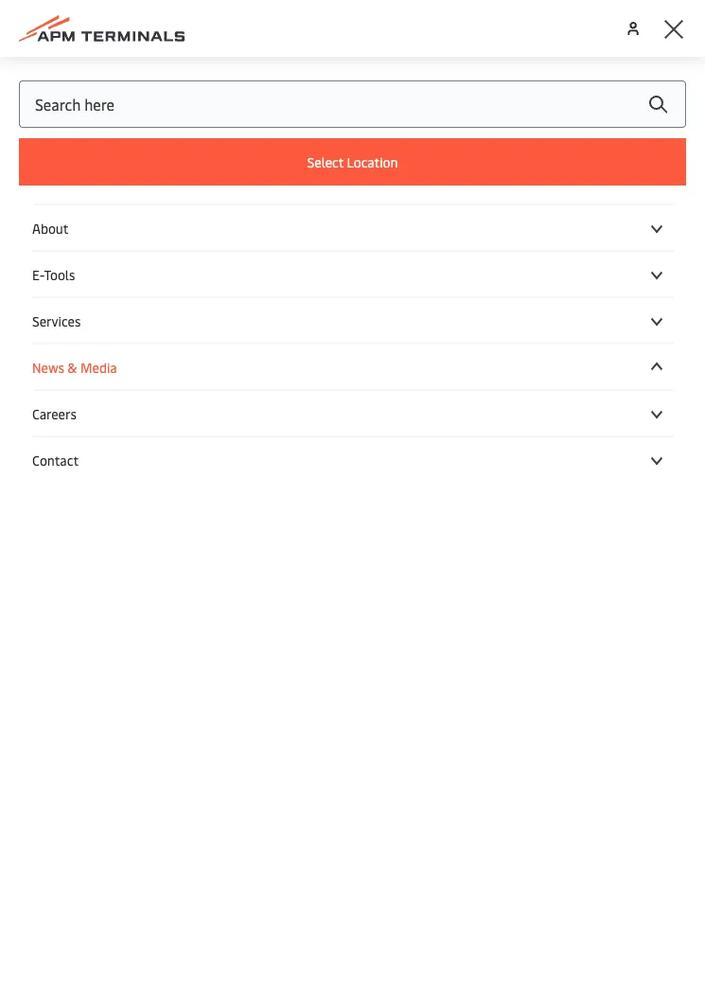 Task type: describe. For each thing, give the bounding box(es) containing it.
news & media
[[32, 358, 117, 376]]

contact button
[[32, 451, 673, 469]]

< global home
[[35, 402, 122, 420]]

about
[[32, 219, 69, 237]]

select location
[[307, 153, 398, 171]]

home
[[86, 402, 122, 420]]

e-tools
[[32, 265, 75, 283]]

select location button
[[19, 138, 686, 186]]

1 vertical spatial services
[[100, 454, 209, 495]]

about button
[[32, 219, 673, 237]]

gate services
[[30, 454, 209, 495]]

gate
[[30, 454, 92, 495]]

&
[[68, 358, 77, 376]]

select
[[307, 153, 344, 171]]

contact
[[32, 451, 79, 469]]

location
[[347, 153, 398, 171]]



Task type: vqa. For each thing, say whether or not it's contained in the screenshot.
Careers DROPDOWN BUTTON
yes



Task type: locate. For each thing, give the bounding box(es) containing it.
1 horizontal spatial services
[[100, 454, 209, 495]]

services down e-tools on the left
[[32, 311, 81, 329]]

global home link
[[45, 402, 122, 420]]

media
[[81, 358, 117, 376]]

e-
[[32, 265, 44, 283]]

news & media button
[[32, 358, 673, 376]]

services
[[32, 311, 81, 329], [100, 454, 209, 495]]

<
[[35, 402, 42, 420]]

None submit
[[630, 80, 686, 128]]

e-tools button
[[32, 265, 673, 283]]

Global search search field
[[19, 80, 686, 128]]

trucks loading at apm terminals by pre-appointment system image
[[0, 57, 705, 398]]

tools
[[44, 265, 75, 283]]

news
[[32, 358, 64, 376]]

global
[[45, 402, 83, 420]]

services down "home"
[[100, 454, 209, 495]]

services button
[[32, 311, 673, 329]]

careers button
[[32, 404, 673, 422]]

careers
[[32, 404, 77, 422]]

0 vertical spatial services
[[32, 311, 81, 329]]

0 horizontal spatial services
[[32, 311, 81, 329]]



